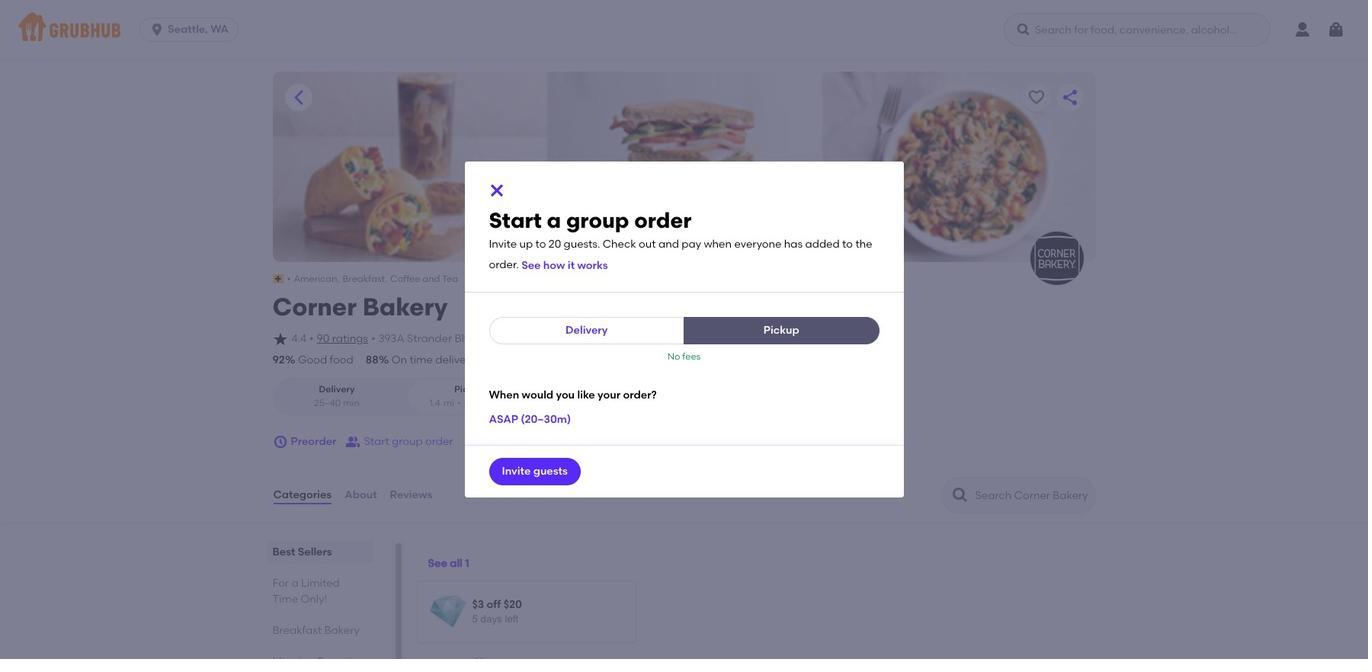 Task type: vqa. For each thing, say whether or not it's contained in the screenshot.
Pickup within Pickup 1.4 mi • 20–30 min
yes



Task type: describe. For each thing, give the bounding box(es) containing it.
preorder
[[291, 435, 337, 448]]

order inside start a group order invite up to 20 guests. check out and pay when everyone has added to the order.
[[634, 207, 692, 233]]

bakery for breakfast bakery
[[324, 624, 360, 637]]

min inside delivery 25–40 min
[[343, 398, 360, 408]]

a for for
[[292, 577, 299, 590]]

25–40
[[314, 398, 341, 408]]

best sellers
[[273, 546, 332, 559]]

wa
[[211, 23, 229, 36]]

delivery 25–40 min
[[314, 384, 360, 408]]

your
[[598, 389, 621, 402]]

1 horizontal spatial svg image
[[488, 181, 506, 200]]

corner
[[273, 292, 357, 322]]

5
[[472, 614, 478, 625]]

share icon image
[[1061, 88, 1079, 107]]

all
[[450, 557, 463, 570]]

american,
[[294, 274, 340, 284]]

delivery for delivery
[[566, 324, 608, 337]]

88
[[366, 354, 379, 367]]

Search Corner Bakery search field
[[974, 489, 1091, 503]]

main navigation navigation
[[0, 0, 1369, 59]]

• right subscription pass image
[[287, 274, 291, 284]]

$20
[[504, 598, 522, 611]]

works
[[578, 259, 608, 272]]

and inside start a group order invite up to 20 guests. check out and pay when everyone has added to the order.
[[659, 238, 679, 251]]

seattle, wa
[[168, 23, 229, 36]]

you
[[556, 389, 575, 402]]

left
[[505, 614, 519, 625]]

everyone
[[735, 238, 782, 251]]

food
[[330, 354, 353, 367]]

seattle,
[[168, 23, 208, 36]]

mi
[[443, 398, 454, 408]]

fees
[[683, 352, 701, 362]]

about button
[[344, 468, 378, 523]]

guests.
[[564, 238, 600, 251]]

393a
[[379, 332, 404, 345]]

• 393a strander blvd
[[371, 332, 477, 345]]

no fees
[[668, 352, 701, 362]]

• american, breakfast, coffee and tea • $$
[[287, 274, 481, 284]]

reviews button
[[389, 468, 433, 523]]

people icon image
[[346, 435, 361, 450]]

pickup button
[[684, 317, 879, 345]]

on time delivery
[[392, 354, 476, 367]]

2 to from the left
[[843, 238, 853, 251]]

4.4 • 90 ratings
[[292, 332, 368, 345]]

673-
[[516, 332, 538, 345]]

start a group order invite up to 20 guests. check out and pay when everyone has added to the order.
[[489, 207, 873, 272]]

limited
[[301, 577, 340, 590]]

time
[[410, 354, 433, 367]]

1.4
[[430, 398, 440, 408]]

categories button
[[273, 468, 333, 523]]

on
[[392, 354, 407, 367]]

ratings
[[332, 332, 368, 345]]

tea
[[442, 274, 458, 284]]

order?
[[623, 389, 657, 402]]

see all 1 button
[[428, 550, 469, 578]]

start group order button
[[346, 428, 453, 456]]

no
[[668, 352, 680, 362]]

invite guests
[[502, 465, 568, 478]]

see all 1
[[428, 557, 469, 570]]

time
[[273, 593, 298, 606]]

group inside button
[[392, 435, 423, 448]]

see how it works button
[[522, 252, 608, 280]]

• inside the 'pickup 1.4 mi • 20–30 min'
[[458, 398, 461, 408]]

added
[[806, 238, 840, 251]]

delivery button
[[489, 317, 685, 345]]

pay
[[682, 238, 701, 251]]

breakfast
[[273, 624, 322, 637]]

invite guests button
[[489, 458, 581, 486]]

(20–30m)
[[521, 413, 571, 426]]

see for see how it works
[[522, 259, 541, 272]]

92
[[273, 354, 285, 367]]



Task type: locate. For each thing, give the bounding box(es) containing it.
1 vertical spatial order
[[425, 435, 453, 448]]

off
[[487, 598, 501, 611]]

0 horizontal spatial group
[[392, 435, 423, 448]]

asap (20–30m) button
[[489, 406, 571, 434]]

pickup 1.4 mi • 20–30 min
[[430, 384, 510, 408]]

1 horizontal spatial group
[[566, 207, 629, 233]]

0 horizontal spatial svg image
[[273, 435, 288, 450]]

breakfast bakery
[[273, 624, 360, 637]]

start for a
[[489, 207, 542, 233]]

reviews
[[390, 489, 433, 502]]

0 horizontal spatial a
[[292, 577, 299, 590]]

strander
[[407, 332, 452, 345]]

1 horizontal spatial and
[[659, 238, 679, 251]]

check
[[603, 238, 636, 251]]

order.
[[489, 259, 519, 272]]

1 horizontal spatial order
[[634, 207, 692, 233]]

for
[[273, 577, 289, 590]]

0 horizontal spatial order
[[425, 435, 453, 448]]

$$
[[471, 274, 481, 284]]

bakery down only!
[[324, 624, 360, 637]]

save this restaurant button
[[1023, 84, 1050, 111]]

0 horizontal spatial delivery
[[319, 384, 355, 395]]

invite inside button
[[502, 465, 531, 478]]

the
[[856, 238, 873, 251]]

invite
[[489, 238, 517, 251], [502, 465, 531, 478]]

a inside start a group order invite up to 20 guests. check out and pay when everyone has added to the order.
[[547, 207, 561, 233]]

corner bakery
[[273, 292, 448, 322]]

sellers
[[298, 546, 332, 559]]

pickup for pickup 1.4 mi • 20–30 min
[[454, 384, 485, 395]]

pickup
[[764, 324, 800, 337], [454, 384, 485, 395]]

invite up order. on the top left of page
[[489, 238, 517, 251]]

0 vertical spatial bakery
[[363, 292, 448, 322]]

1
[[465, 557, 469, 570]]

1 horizontal spatial pickup
[[764, 324, 800, 337]]

start inside button
[[364, 435, 389, 448]]

pickup for pickup
[[764, 324, 800, 337]]

subscription pass image
[[273, 275, 284, 284]]

svg image left preorder
[[273, 435, 288, 450]]

90
[[317, 332, 330, 345]]

and
[[659, 238, 679, 251], [423, 274, 440, 284]]

when
[[489, 389, 519, 402]]

$3 off $20 5 days left
[[472, 598, 522, 625]]

save this restaurant image
[[1027, 88, 1046, 107]]

see left all
[[428, 557, 447, 570]]

1 vertical spatial a
[[292, 577, 299, 590]]

1 horizontal spatial bakery
[[363, 292, 448, 322]]

best
[[273, 546, 295, 559]]

1 vertical spatial and
[[423, 274, 440, 284]]

0 horizontal spatial see
[[428, 557, 447, 570]]

min
[[343, 398, 360, 408], [493, 398, 510, 408]]

1 horizontal spatial start
[[489, 207, 542, 233]]

20
[[549, 238, 561, 251]]

(206) 673-2955
[[487, 332, 563, 345]]

min up asap
[[493, 398, 510, 408]]

and right out
[[659, 238, 679, 251]]

to left the the at the right top of page
[[843, 238, 853, 251]]

0 vertical spatial invite
[[489, 238, 517, 251]]

svg image
[[1327, 21, 1346, 39], [150, 22, 165, 37], [1016, 22, 1032, 37], [273, 332, 288, 347]]

days
[[481, 614, 502, 625]]

2 min from the left
[[493, 398, 510, 408]]

caret left icon image
[[289, 88, 308, 107]]

blvd
[[455, 332, 477, 345]]

0 horizontal spatial to
[[536, 238, 546, 251]]

start
[[489, 207, 542, 233], [364, 435, 389, 448]]

start right people icon
[[364, 435, 389, 448]]

has
[[784, 238, 803, 251]]

group inside start a group order invite up to 20 guests. check out and pay when everyone has added to the order.
[[566, 207, 629, 233]]

order
[[634, 207, 692, 233], [425, 435, 453, 448]]

• left 90
[[310, 332, 314, 345]]

0 horizontal spatial and
[[423, 274, 440, 284]]

out
[[639, 238, 656, 251]]

for a limited time only!
[[273, 577, 340, 606]]

see
[[522, 259, 541, 272], [428, 557, 447, 570]]

it
[[568, 259, 575, 272]]

0 horizontal spatial start
[[364, 435, 389, 448]]

pickup inside the 'pickup 1.4 mi • 20–30 min'
[[454, 384, 485, 395]]

1 vertical spatial invite
[[502, 465, 531, 478]]

group up reviews
[[392, 435, 423, 448]]

invite inside start a group order invite up to 20 guests. check out and pay when everyone has added to the order.
[[489, 238, 517, 251]]

start inside start a group order invite up to 20 guests. check out and pay when everyone has added to the order.
[[489, 207, 542, 233]]

breakfast,
[[343, 274, 387, 284]]

1 vertical spatial pickup
[[454, 384, 485, 395]]

1 vertical spatial start
[[364, 435, 389, 448]]

about
[[345, 489, 377, 502]]

group up guests.
[[566, 207, 629, 233]]

when
[[704, 238, 732, 251]]

1 horizontal spatial delivery
[[566, 324, 608, 337]]

(206)
[[487, 332, 513, 345]]

1 vertical spatial svg image
[[273, 435, 288, 450]]

order up out
[[634, 207, 692, 233]]

search icon image
[[951, 486, 969, 505]]

seattle, wa button
[[140, 18, 245, 42]]

1 vertical spatial bakery
[[324, 624, 360, 637]]

1 min from the left
[[343, 398, 360, 408]]

min right 25–40
[[343, 398, 360, 408]]

good food
[[298, 354, 353, 367]]

1 to from the left
[[536, 238, 546, 251]]

delivery for delivery 25–40 min
[[319, 384, 355, 395]]

start group order
[[364, 435, 453, 448]]

0 vertical spatial pickup
[[764, 324, 800, 337]]

1 vertical spatial group
[[392, 435, 423, 448]]

rewards image
[[430, 594, 466, 631]]

1 vertical spatial see
[[428, 557, 447, 570]]

delivery inside button
[[566, 324, 608, 337]]

delivery
[[436, 354, 476, 367]]

coffee
[[390, 274, 420, 284]]

see how it works
[[522, 259, 608, 272]]

a right for
[[292, 577, 299, 590]]

bakery
[[363, 292, 448, 322], [324, 624, 360, 637]]

• left 393a
[[371, 332, 375, 345]]

to left 20
[[536, 238, 546, 251]]

0 vertical spatial order
[[634, 207, 692, 233]]

invite left guests
[[502, 465, 531, 478]]

order down 1.4
[[425, 435, 453, 448]]

1 horizontal spatial min
[[493, 398, 510, 408]]

preorder button
[[273, 428, 337, 456]]

delivery inside delivery 25–40 min
[[319, 384, 355, 395]]

start up up
[[489, 207, 542, 233]]

0 vertical spatial and
[[659, 238, 679, 251]]

bakery down coffee
[[363, 292, 448, 322]]

0 vertical spatial svg image
[[488, 181, 506, 200]]

0 horizontal spatial pickup
[[454, 384, 485, 395]]

a inside for a limited time only!
[[292, 577, 299, 590]]

1 horizontal spatial to
[[843, 238, 853, 251]]

0 horizontal spatial bakery
[[324, 624, 360, 637]]

categories
[[273, 489, 332, 502]]

see for see all 1
[[428, 557, 447, 570]]

delivery up 25–40
[[319, 384, 355, 395]]

guests
[[534, 465, 568, 478]]

min inside the 'pickup 1.4 mi • 20–30 min'
[[493, 398, 510, 408]]

1 horizontal spatial a
[[547, 207, 561, 233]]

order inside start group order button
[[425, 435, 453, 448]]

delivery
[[566, 324, 608, 337], [319, 384, 355, 395]]

pickup inside button
[[764, 324, 800, 337]]

• left $$
[[464, 274, 468, 284]]

1 horizontal spatial see
[[522, 259, 541, 272]]

good
[[298, 354, 327, 367]]

•
[[287, 274, 291, 284], [464, 274, 468, 284], [310, 332, 314, 345], [371, 332, 375, 345], [458, 398, 461, 408]]

how
[[543, 259, 565, 272]]

a
[[547, 207, 561, 233], [292, 577, 299, 590]]

0 vertical spatial see
[[522, 259, 541, 272]]

when would you like your order?
[[489, 389, 657, 402]]

asap (20–30m)
[[489, 413, 571, 426]]

0 vertical spatial start
[[489, 207, 542, 233]]

0 vertical spatial group
[[566, 207, 629, 233]]

0 horizontal spatial min
[[343, 398, 360, 408]]

1 vertical spatial delivery
[[319, 384, 355, 395]]

svg image
[[488, 181, 506, 200], [273, 435, 288, 450]]

and left tea
[[423, 274, 440, 284]]

• right 'mi'
[[458, 398, 461, 408]]

asap
[[489, 413, 518, 426]]

delivery right 2955
[[566, 324, 608, 337]]

0 vertical spatial delivery
[[566, 324, 608, 337]]

0 vertical spatial a
[[547, 207, 561, 233]]

option group
[[273, 378, 534, 416]]

$3
[[472, 598, 484, 611]]

like
[[578, 389, 595, 402]]

would
[[522, 389, 554, 402]]

20–30
[[464, 398, 491, 408]]

4.4
[[292, 332, 307, 345]]

option group containing delivery 25–40 min
[[273, 378, 534, 416]]

up
[[520, 238, 533, 251]]

start for group
[[364, 435, 389, 448]]

see down up
[[522, 259, 541, 272]]

only!
[[301, 593, 327, 606]]

bakery for corner bakery
[[363, 292, 448, 322]]

svg image up order. on the top left of page
[[488, 181, 506, 200]]

svg image inside preorder button
[[273, 435, 288, 450]]

svg image inside seattle, wa 'button'
[[150, 22, 165, 37]]

2955
[[538, 332, 563, 345]]

a up 20
[[547, 207, 561, 233]]

a for start
[[547, 207, 561, 233]]



